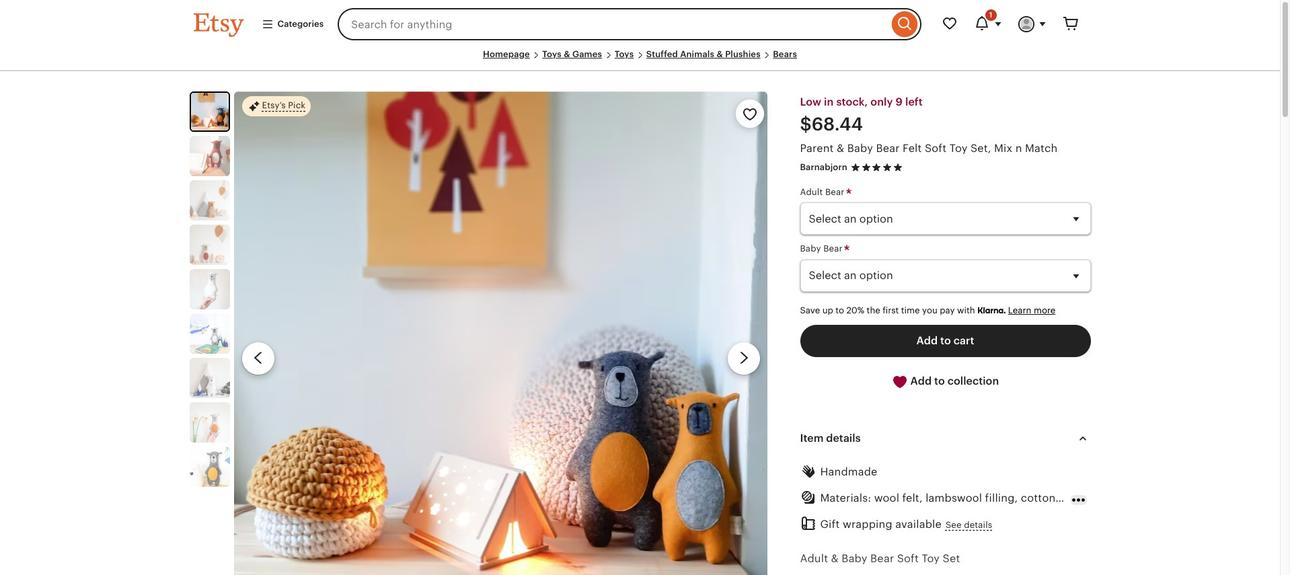 Task type: describe. For each thing, give the bounding box(es) containing it.
1 horizontal spatial parent & baby bear felt soft toy set mix n match image 1 image
[[234, 92, 768, 575]]

9
[[896, 96, 903, 108]]

add for add to collection
[[911, 376, 932, 387]]

20%
[[847, 305, 865, 315]]

item
[[801, 433, 824, 444]]

games
[[573, 49, 602, 59]]

0 vertical spatial toy
[[950, 143, 968, 154]]

learn more button
[[1009, 305, 1056, 315]]

see details link
[[946, 520, 993, 532]]

categories banner
[[169, 0, 1112, 48]]

toys & games link
[[543, 49, 602, 59]]

more
[[1034, 305, 1056, 315]]

bear left felt
[[877, 143, 900, 154]]

adult bear
[[801, 187, 847, 197]]

wool
[[875, 493, 900, 504]]

barnabjorn link
[[801, 162, 848, 172]]

parent & baby bear felt soft toy set mix n match herman image
[[189, 314, 230, 354]]

& for toys
[[564, 49, 571, 59]]

& right animals at the right top of page
[[717, 49, 723, 59]]

parent & baby bear felt soft toy set mix n match berti image
[[189, 225, 230, 265]]

etsy's
[[262, 101, 286, 111]]

baby for parent
[[848, 143, 874, 154]]

left
[[906, 96, 923, 108]]

mix
[[995, 143, 1013, 154]]

toys for toys link
[[615, 49, 634, 59]]

first
[[883, 305, 899, 315]]

stock,
[[837, 96, 869, 108]]

1 horizontal spatial soft
[[925, 143, 947, 154]]

parent
[[801, 143, 834, 154]]

parent & baby bear felt soft toy set mix n match barnaby image
[[189, 180, 230, 221]]

materials: wool felt, lambswool filling, cotton thread
[[821, 493, 1094, 504]]

0 horizontal spatial soft
[[898, 554, 919, 565]]

toys & games
[[543, 49, 602, 59]]

categories
[[278, 19, 324, 29]]

to for add to cart
[[941, 335, 952, 347]]

stuffed
[[647, 49, 678, 59]]

adult for adult & baby bear soft toy set
[[801, 554, 829, 565]]

materials:
[[821, 493, 872, 504]]

bears link
[[774, 49, 798, 59]]

toys for toys & games
[[543, 49, 562, 59]]

etsy's pick
[[262, 101, 306, 111]]

homepage
[[483, 49, 530, 59]]

set
[[943, 554, 961, 565]]

available
[[896, 519, 942, 531]]

etsy's pick button
[[242, 96, 311, 117]]

filling,
[[986, 493, 1019, 504]]

in
[[825, 96, 834, 108]]

0 horizontal spatial parent & baby bear felt soft toy set mix n match image 1 image
[[191, 93, 229, 131]]

baby for adult
[[842, 554, 868, 565]]

details inside gift wrapping available see details
[[965, 520, 993, 531]]

add to cart button
[[801, 325, 1091, 357]]

add to collection button
[[801, 366, 1091, 398]]

details inside dropdown button
[[827, 433, 861, 444]]

learn
[[1009, 305, 1032, 315]]

low
[[801, 96, 822, 108]]



Task type: locate. For each thing, give the bounding box(es) containing it.
Search for anything text field
[[338, 8, 889, 40]]

parent & baby bear felt soft toy set mix n match piia image
[[189, 358, 230, 399]]

2 vertical spatial baby
[[842, 554, 868, 565]]

& down gift
[[832, 554, 839, 565]]

low in stock, only 9 left $68.44
[[801, 96, 923, 135]]

bear down "wrapping"
[[871, 554, 895, 565]]

0 horizontal spatial toys
[[543, 49, 562, 59]]

0 vertical spatial soft
[[925, 143, 947, 154]]

1
[[990, 11, 993, 19]]

thread
[[1059, 493, 1094, 504]]

n
[[1016, 143, 1023, 154]]

parent & baby bear felt soft toy set, mix n match
[[801, 143, 1058, 154]]

parent & baby bear felt soft toy set mix n match image 1 image
[[234, 92, 768, 575], [191, 93, 229, 131]]

categories button
[[251, 12, 334, 36]]

homepage link
[[483, 49, 530, 59]]

pick
[[288, 101, 306, 111]]

gift
[[821, 519, 840, 531]]

item details button
[[788, 423, 1103, 455]]

toys
[[543, 49, 562, 59], [615, 49, 634, 59]]

none search field inside categories banner
[[338, 8, 922, 40]]

baby
[[848, 143, 874, 154], [801, 244, 822, 254], [842, 554, 868, 565]]

time
[[902, 305, 920, 315]]

parent & baby bear felt soft toy set mix n match raffi image
[[189, 403, 230, 443]]

add down save up to 20% the first time you pay with klarna. learn more
[[917, 335, 938, 347]]

pay
[[940, 305, 955, 315]]

bear down "adult bear" in the top right of the page
[[824, 244, 843, 254]]

1 horizontal spatial details
[[965, 520, 993, 531]]

&
[[564, 49, 571, 59], [717, 49, 723, 59], [837, 143, 845, 154], [832, 554, 839, 565]]

details right see
[[965, 520, 993, 531]]

parent & baby bear felt soft toy set mix n match reggie image
[[189, 447, 230, 487]]

to
[[836, 305, 845, 315], [941, 335, 952, 347], [935, 376, 946, 387]]

add
[[917, 335, 938, 347], [911, 376, 932, 387]]

save up to 20% the first time you pay with klarna. learn more
[[801, 305, 1056, 315]]

felt
[[903, 143, 922, 154]]

baby down "low in stock, only 9 left $68.44"
[[848, 143, 874, 154]]

toy left set,
[[950, 143, 968, 154]]

set,
[[971, 143, 992, 154]]

add inside "button"
[[917, 335, 938, 347]]

1 horizontal spatial toys
[[615, 49, 634, 59]]

baby bear
[[801, 244, 846, 254]]

1 vertical spatial soft
[[898, 554, 919, 565]]

save
[[801, 305, 821, 315]]

1 vertical spatial toy
[[922, 554, 940, 565]]

menu bar
[[194, 48, 1087, 71]]

collection
[[948, 376, 1000, 387]]

to left "collection"
[[935, 376, 946, 387]]

only
[[871, 96, 894, 108]]

adult for adult bear
[[801, 187, 823, 197]]

to inside "button"
[[941, 335, 952, 347]]

1 vertical spatial details
[[965, 520, 993, 531]]

baby down "adult bear" in the top right of the page
[[801, 244, 822, 254]]

0 vertical spatial details
[[827, 433, 861, 444]]

see
[[946, 520, 962, 531]]

1 button
[[966, 8, 1011, 40]]

0 horizontal spatial toy
[[922, 554, 940, 565]]

adult & baby bear soft toy set
[[801, 554, 961, 565]]

stuffed animals & plushies link
[[647, 49, 761, 59]]

2 adult from the top
[[801, 554, 829, 565]]

match
[[1026, 143, 1058, 154]]

add inside button
[[911, 376, 932, 387]]

add to collection
[[908, 376, 1000, 387]]

animals
[[681, 49, 715, 59]]

1 vertical spatial to
[[941, 335, 952, 347]]

add to cart
[[917, 335, 975, 347]]

bear
[[877, 143, 900, 154], [826, 187, 845, 197], [824, 244, 843, 254], [871, 554, 895, 565]]

to right up
[[836, 305, 845, 315]]

2 vertical spatial to
[[935, 376, 946, 387]]

felt,
[[903, 493, 923, 504]]

None search field
[[338, 8, 922, 40]]

adult
[[801, 187, 823, 197], [801, 554, 829, 565]]

stuffed animals & plushies
[[647, 49, 761, 59]]

the
[[867, 305, 881, 315]]

soft
[[925, 143, 947, 154], [898, 554, 919, 565]]

1 vertical spatial add
[[911, 376, 932, 387]]

toy left set
[[922, 554, 940, 565]]

item details
[[801, 433, 861, 444]]

0 vertical spatial baby
[[848, 143, 874, 154]]

barnabjorn
[[801, 162, 848, 172]]

1 vertical spatial adult
[[801, 554, 829, 565]]

lambswool
[[926, 493, 983, 504]]

klarna.
[[978, 305, 1006, 315]]

& for adult
[[832, 554, 839, 565]]

toy
[[950, 143, 968, 154], [922, 554, 940, 565]]

details right 'item'
[[827, 433, 861, 444]]

toys link
[[615, 49, 634, 59]]

parent & baby bear felt soft toy set mix n match arni image
[[189, 136, 230, 176]]

$68.44
[[801, 115, 864, 135]]

& for parent
[[837, 143, 845, 154]]

1 adult from the top
[[801, 187, 823, 197]]

parent & baby bear felt soft toy set mix n match freyja image
[[189, 269, 230, 310]]

0 vertical spatial add
[[917, 335, 938, 347]]

cart
[[954, 335, 975, 347]]

soft down gift wrapping available see details
[[898, 554, 919, 565]]

1 toys from the left
[[543, 49, 562, 59]]

gift wrapping available see details
[[821, 519, 993, 531]]

bears
[[774, 49, 798, 59]]

details
[[827, 433, 861, 444], [965, 520, 993, 531]]

cotton
[[1022, 493, 1056, 504]]

adult down barnabjorn at the top
[[801, 187, 823, 197]]

to left cart
[[941, 335, 952, 347]]

you
[[923, 305, 938, 315]]

wrapping
[[843, 519, 893, 531]]

up
[[823, 305, 834, 315]]

baby down "wrapping"
[[842, 554, 868, 565]]

& right parent
[[837, 143, 845, 154]]

0 vertical spatial to
[[836, 305, 845, 315]]

bear down barnabjorn at the top
[[826, 187, 845, 197]]

0 horizontal spatial details
[[827, 433, 861, 444]]

1 vertical spatial baby
[[801, 244, 822, 254]]

2 toys from the left
[[615, 49, 634, 59]]

with
[[958, 305, 976, 315]]

1 horizontal spatial toy
[[950, 143, 968, 154]]

soft right felt
[[925, 143, 947, 154]]

add down add to cart "button" at the bottom right of the page
[[911, 376, 932, 387]]

toys left games
[[543, 49, 562, 59]]

toys down search for anything text field
[[615, 49, 634, 59]]

0 vertical spatial adult
[[801, 187, 823, 197]]

handmade
[[821, 466, 878, 478]]

add for add to cart
[[917, 335, 938, 347]]

to for add to collection
[[935, 376, 946, 387]]

& left games
[[564, 49, 571, 59]]

adult down gift
[[801, 554, 829, 565]]

plushies
[[726, 49, 761, 59]]

to inside button
[[935, 376, 946, 387]]

menu bar containing homepage
[[194, 48, 1087, 71]]



Task type: vqa. For each thing, say whether or not it's contained in the screenshot.
the bottommost Add
yes



